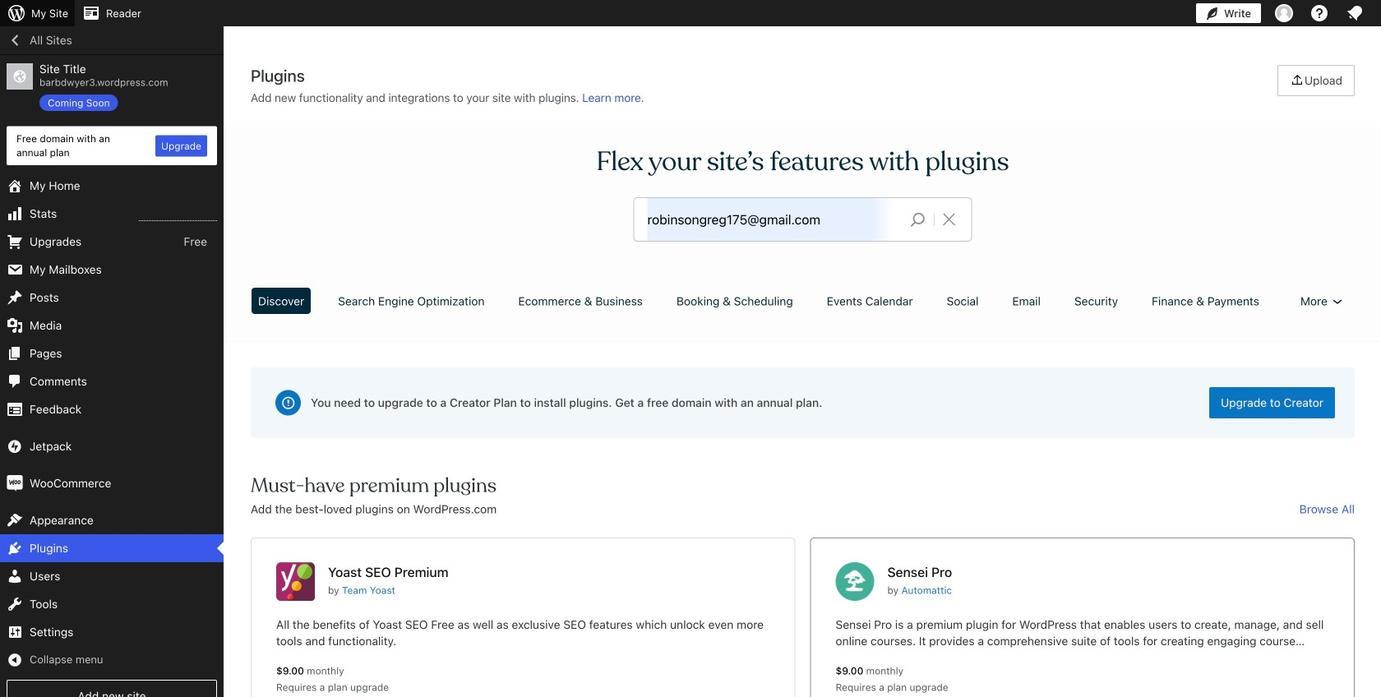 Task type: vqa. For each thing, say whether or not it's contained in the screenshot.
Bob Builder image
no



Task type: locate. For each thing, give the bounding box(es) containing it.
main content
[[245, 65, 1361, 697]]

plugin icon image
[[276, 562, 315, 601], [836, 562, 875, 601]]

manage your notifications image
[[1345, 3, 1365, 23]]

0 vertical spatial img image
[[7, 438, 23, 455]]

my profile image
[[1275, 4, 1294, 22]]

img image
[[7, 438, 23, 455], [7, 475, 23, 492]]

None search field
[[634, 198, 972, 241]]

help image
[[1310, 3, 1330, 23]]

Search search field
[[648, 198, 898, 241]]

1 vertical spatial img image
[[7, 475, 23, 492]]

0 horizontal spatial plugin icon image
[[276, 562, 315, 601]]

1 horizontal spatial plugin icon image
[[836, 562, 875, 601]]



Task type: describe. For each thing, give the bounding box(es) containing it.
1 plugin icon image from the left
[[276, 562, 315, 601]]

open search image
[[898, 208, 939, 231]]

2 plugin icon image from the left
[[836, 562, 875, 601]]

2 img image from the top
[[7, 475, 23, 492]]

highest hourly views 0 image
[[139, 211, 217, 221]]

close search image
[[929, 210, 970, 229]]

1 img image from the top
[[7, 438, 23, 455]]



